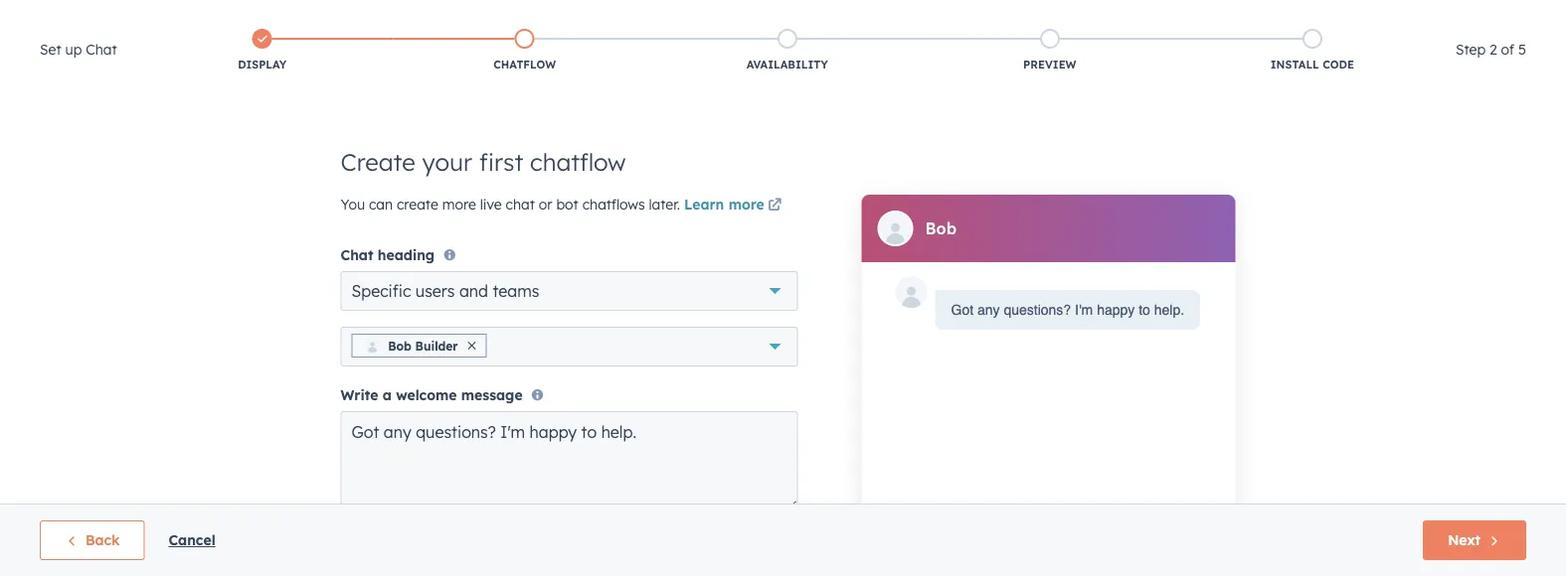 Task type: locate. For each thing, give the bounding box(es) containing it.
0 horizontal spatial more
[[442, 196, 476, 213]]

more left live
[[442, 196, 476, 213]]

availability
[[746, 58, 828, 72]]

close image
[[468, 342, 476, 350]]

learn
[[684, 196, 724, 213]]

2 link opens in a new window image from the top
[[768, 199, 782, 213]]

1 horizontal spatial chat
[[341, 246, 373, 264]]

bob builder
[[388, 338, 458, 353]]

0 vertical spatial bob
[[925, 219, 957, 239]]

0 horizontal spatial chat
[[86, 41, 117, 58]]

questions?
[[1004, 302, 1071, 318]]

got any questions? i'm happy to help.
[[951, 302, 1184, 318]]

create your first chatflow
[[341, 147, 626, 177]]

i'm
[[1075, 302, 1093, 318]]

step 2 of 5
[[1456, 41, 1526, 58]]

learn more link
[[684, 194, 785, 218]]

Write a welcome message text field
[[341, 412, 798, 511]]

specific
[[351, 281, 411, 301]]

Search HubSpot search field
[[1287, 42, 1530, 76]]

teams
[[493, 281, 539, 301]]

0 vertical spatial chat
[[86, 41, 117, 58]]

happy
[[1097, 302, 1135, 318]]

chat right the up
[[86, 41, 117, 58]]

your
[[422, 147, 472, 177]]

bob inside "popup button"
[[388, 338, 412, 353]]

bot
[[556, 196, 578, 213]]

1 vertical spatial chat
[[341, 246, 373, 264]]

link opens in a new window image inside learn more 'link'
[[768, 199, 782, 213]]

chatflow list item
[[393, 25, 656, 77]]

bob
[[925, 219, 957, 239], [388, 338, 412, 353]]

up
[[65, 41, 82, 58]]

bob up got
[[925, 219, 957, 239]]

1 more from the left
[[442, 196, 476, 213]]

1 vertical spatial bob
[[388, 338, 412, 353]]

list
[[131, 25, 1444, 77]]

set
[[40, 41, 61, 58]]

1 horizontal spatial bob
[[925, 219, 957, 239]]

specific users and teams
[[351, 281, 539, 301]]

0 horizontal spatial bob
[[388, 338, 412, 353]]

specific users and teams button
[[341, 271, 798, 311]]

chat
[[506, 196, 535, 213]]

or
[[539, 196, 552, 213]]

preview list item
[[919, 25, 1181, 77]]

write
[[341, 387, 378, 404]]

2 more from the left
[[728, 196, 764, 213]]

chatflows
[[582, 196, 645, 213]]

bob for bob builder
[[388, 338, 412, 353]]

back button
[[40, 521, 145, 561]]

more right the learn
[[728, 196, 764, 213]]

chat
[[86, 41, 117, 58], [341, 246, 373, 264]]

help.
[[1154, 302, 1184, 318]]

can
[[369, 196, 393, 213]]

later.
[[649, 196, 680, 213]]

link opens in a new window image
[[768, 194, 782, 218], [768, 199, 782, 213]]

availability list item
[[656, 25, 919, 77]]

chat heading
[[341, 246, 435, 264]]

users
[[415, 281, 455, 301]]

bob left builder
[[388, 338, 412, 353]]

1 horizontal spatial more
[[728, 196, 764, 213]]

more
[[442, 196, 476, 213], [728, 196, 764, 213]]

chat up specific
[[341, 246, 373, 264]]

create
[[397, 196, 438, 213]]

install
[[1270, 58, 1319, 72]]

live
[[480, 196, 502, 213]]

marketplaces button
[[1292, 0, 1333, 32]]

display completed list item
[[131, 25, 393, 77]]

next button
[[1423, 521, 1526, 561]]



Task type: describe. For each thing, give the bounding box(es) containing it.
preview
[[1023, 58, 1076, 72]]

you
[[341, 196, 365, 213]]

1 link opens in a new window image from the top
[[768, 194, 782, 218]]

welcome
[[396, 387, 457, 404]]

builder
[[415, 338, 458, 353]]

set up chat heading
[[40, 38, 117, 62]]

of
[[1501, 41, 1514, 58]]

search button
[[1514, 42, 1548, 76]]

next
[[1448, 532, 1480, 549]]

cancel button
[[168, 529, 215, 553]]

install code
[[1270, 58, 1354, 72]]

message
[[461, 387, 523, 404]]

step
[[1456, 41, 1486, 58]]

search image
[[1524, 52, 1538, 66]]

and
[[459, 281, 488, 301]]

bob builder button
[[341, 327, 798, 367]]

list containing display
[[131, 25, 1444, 77]]

create
[[341, 147, 415, 177]]

marketplaces image
[[1303, 9, 1321, 27]]

to
[[1139, 302, 1150, 318]]

learn more
[[684, 196, 764, 213]]

2
[[1489, 41, 1497, 58]]

5
[[1518, 41, 1526, 58]]

display
[[238, 58, 287, 72]]

you can create more live chat or bot chatflows later.
[[341, 196, 684, 213]]

first
[[479, 147, 523, 177]]

code
[[1323, 58, 1354, 72]]

back
[[86, 532, 120, 549]]

agent says: got any questions? i'm happy to help. element
[[951, 298, 1184, 322]]

heading
[[378, 246, 435, 264]]

any
[[977, 302, 1000, 318]]

more inside learn more 'link'
[[728, 196, 764, 213]]

set up chat
[[40, 41, 117, 58]]

chat inside heading
[[86, 41, 117, 58]]

bob for bob
[[925, 219, 957, 239]]

a
[[383, 387, 392, 404]]

chatflow
[[530, 147, 626, 177]]

chatflow
[[493, 58, 556, 72]]

cancel
[[168, 532, 215, 549]]

got
[[951, 302, 973, 318]]

install code list item
[[1181, 25, 1444, 77]]

write a welcome message
[[341, 387, 523, 404]]



Task type: vqa. For each thing, say whether or not it's contained in the screenshot.
the a
yes



